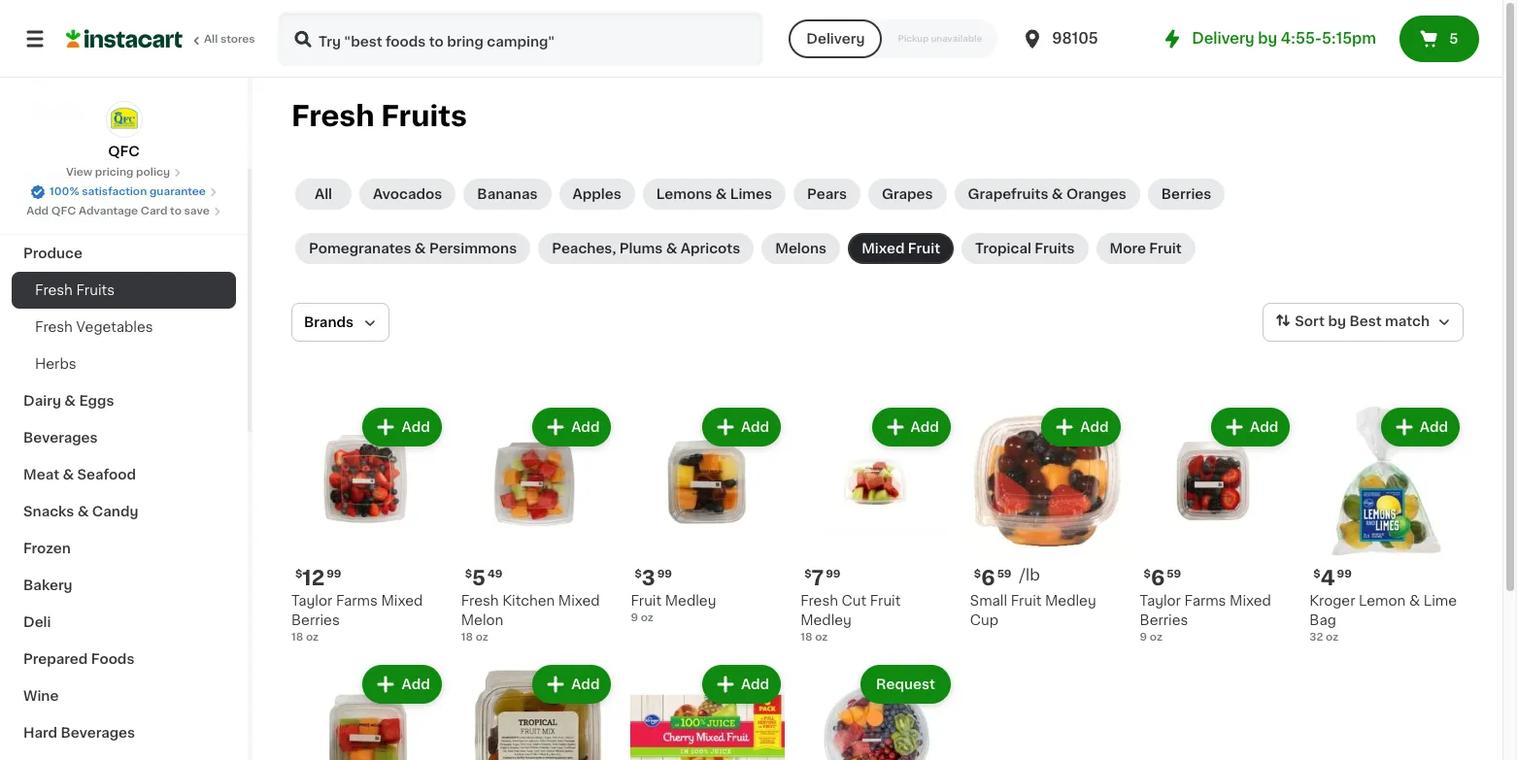 Task type: vqa. For each thing, say whether or not it's contained in the screenshot.


Task type: locate. For each thing, give the bounding box(es) containing it.
dairy
[[23, 394, 61, 408]]

0 vertical spatial fresh fruits
[[291, 102, 467, 130]]

add button for 4
[[1383, 410, 1458, 445]]

0 horizontal spatial 6
[[981, 568, 995, 588]]

5 button
[[1400, 16, 1479, 62]]

oz inside taylor farms mixed berries 9 oz
[[1150, 632, 1163, 643]]

berries up more fruit
[[1162, 187, 1212, 201]]

grapes
[[882, 187, 933, 201]]

oz inside the fresh kitchen mixed melon 18 oz
[[476, 632, 488, 643]]

berries down '12' at left
[[291, 614, 340, 627]]

fresh fruits up avocados
[[291, 102, 467, 130]]

all for all
[[315, 187, 332, 201]]

fresh fruits
[[291, 102, 467, 130], [35, 284, 115, 297]]

1 vertical spatial by
[[1328, 315, 1346, 329]]

fruit inside fruit medley 9 oz
[[631, 594, 662, 608]]

7 $ from the left
[[1314, 569, 1321, 580]]

$ left '49'
[[465, 569, 472, 580]]

0 vertical spatial 9
[[631, 613, 638, 623]]

add button for 12
[[365, 410, 440, 445]]

1 $ from the left
[[295, 569, 302, 580]]

fresh up melon
[[461, 594, 499, 608]]

9 down $ 3 99
[[631, 613, 638, 623]]

fruit for small fruit medley cup
[[1011, 594, 1042, 608]]

59 up taylor farms mixed berries 9 oz
[[1167, 569, 1181, 580]]

mixed
[[862, 242, 905, 255], [381, 594, 423, 608], [558, 594, 600, 608], [1230, 594, 1271, 608]]

fruit for mixed fruit
[[908, 242, 940, 255]]

qfc inside 'link'
[[51, 206, 76, 217]]

add
[[26, 206, 49, 217], [402, 421, 430, 434], [571, 421, 600, 434], [741, 421, 769, 434], [911, 421, 939, 434], [1081, 421, 1109, 434], [1250, 421, 1279, 434], [1420, 421, 1448, 434], [402, 678, 430, 691], [571, 678, 600, 691], [741, 678, 769, 691]]

fresh vegetables
[[35, 321, 153, 334]]

herbs link
[[12, 346, 236, 383]]

0 horizontal spatial farms
[[336, 594, 378, 608]]

qfc
[[108, 145, 140, 158], [51, 206, 76, 217]]

& inside kroger lemon & lime bag 32 oz
[[1409, 594, 1420, 608]]

product group containing 7
[[801, 404, 955, 646]]

again
[[98, 65, 137, 79]]

1 59 from the left
[[997, 569, 1012, 580]]

0 vertical spatial fruits
[[381, 102, 467, 130]]

fruit down the "grapes"
[[908, 242, 940, 255]]

59 inside $ 6 59
[[1167, 569, 1181, 580]]

$ inside $ 5 49
[[465, 569, 472, 580]]

4
[[1321, 568, 1335, 588]]

fresh inside the fresh kitchen mixed melon 18 oz
[[461, 594, 499, 608]]

18 down 7
[[801, 632, 813, 643]]

18 down melon
[[461, 632, 473, 643]]

1 horizontal spatial 18
[[461, 632, 473, 643]]

& right 'plums'
[[666, 242, 678, 255]]

2 18 from the left
[[801, 632, 813, 643]]

2 $ from the left
[[804, 569, 812, 580]]

/lb
[[1020, 567, 1040, 583]]

delivery inside delivery by 4:55-5:15pm 'link'
[[1192, 31, 1255, 46]]

grapefruits & oranges link
[[955, 179, 1140, 210]]

berries down $ 6 59
[[1140, 614, 1188, 627]]

fruit down /lb
[[1011, 594, 1042, 608]]

kitchen
[[502, 594, 555, 608]]

$ 5 49
[[465, 568, 503, 588]]

$ inside $ 7 99
[[804, 569, 812, 580]]

medley down $ 3 99
[[665, 594, 716, 608]]

0 vertical spatial beverages
[[23, 431, 98, 445]]

2 farms from the left
[[1185, 594, 1226, 608]]

$ inside $ 6 59
[[1144, 569, 1151, 580]]

medley down cut
[[801, 614, 852, 627]]

0 horizontal spatial qfc
[[51, 206, 76, 217]]

farms for 12
[[336, 594, 378, 608]]

oz inside taylor farms mixed berries 18 oz
[[306, 632, 319, 643]]

99 right 4
[[1337, 569, 1352, 580]]

product group containing 5
[[461, 404, 615, 646]]

& left lime
[[1409, 594, 1420, 608]]

& left limes at top
[[716, 187, 727, 201]]

1 horizontal spatial 59
[[1167, 569, 1181, 580]]

$ inside '$ 4 99'
[[1314, 569, 1321, 580]]

$ inside $ 3 99
[[635, 569, 642, 580]]

0 horizontal spatial 5
[[472, 568, 486, 588]]

tropical
[[975, 242, 1032, 255]]

match
[[1385, 315, 1430, 329]]

mixed for 5
[[558, 594, 600, 608]]

$ up taylor farms mixed berries 18 oz
[[295, 569, 302, 580]]

4 $ from the left
[[635, 569, 642, 580]]

oz down '12' at left
[[306, 632, 319, 643]]

1 horizontal spatial fresh fruits
[[291, 102, 467, 130]]

plums
[[620, 242, 663, 255]]

taylor down '12' at left
[[291, 594, 333, 608]]

5 $ from the left
[[974, 569, 981, 580]]

6 up taylor farms mixed berries 9 oz
[[1151, 568, 1165, 588]]

99 right '12' at left
[[327, 569, 341, 580]]

apricots
[[681, 242, 740, 255]]

berries for 6
[[1140, 614, 1188, 627]]

fruits right tropical
[[1035, 242, 1075, 255]]

deli link
[[12, 604, 236, 641]]

99 inside '$ 4 99'
[[1337, 569, 1352, 580]]

1 farms from the left
[[336, 594, 378, 608]]

1 horizontal spatial fruits
[[381, 102, 467, 130]]

Best match Sort by field
[[1263, 303, 1464, 342]]

fruit down 3
[[631, 594, 662, 608]]

fruit inside fresh cut fruit medley 18 oz
[[870, 594, 901, 608]]

1 vertical spatial beverages
[[61, 727, 135, 740]]

0 horizontal spatial by
[[1258, 31, 1278, 46]]

59 inside $ 6 59 /lb
[[997, 569, 1012, 580]]

by inside 'link'
[[1258, 31, 1278, 46]]

$ up taylor farms mixed berries 9 oz
[[1144, 569, 1151, 580]]

100% satisfaction guarantee
[[50, 187, 206, 197]]

6 inside $ 6 59 /lb
[[981, 568, 995, 588]]

mixed inside taylor farms mixed berries 18 oz
[[381, 594, 423, 608]]

buy
[[54, 65, 82, 79]]

& left the oranges
[[1052, 187, 1063, 201]]

product group containing 12
[[291, 404, 446, 646]]

3 $ from the left
[[465, 569, 472, 580]]

0 vertical spatial all
[[204, 34, 218, 45]]

2 59 from the left
[[1167, 569, 1181, 580]]

2 6 from the left
[[1151, 568, 1165, 588]]

all left stores
[[204, 34, 218, 45]]

$ inside $ 12 99
[[295, 569, 302, 580]]

99 right 3
[[657, 569, 672, 580]]

18 inside the fresh kitchen mixed melon 18 oz
[[461, 632, 473, 643]]

berries
[[1162, 187, 1212, 201], [291, 614, 340, 627], [1140, 614, 1188, 627]]

medley inside fruit medley 9 oz
[[665, 594, 716, 608]]

oz inside fruit medley 9 oz
[[641, 613, 654, 623]]

1 horizontal spatial qfc
[[108, 145, 140, 158]]

5
[[1450, 32, 1459, 46], [472, 568, 486, 588]]

melons link
[[762, 233, 840, 264]]

1 horizontal spatial delivery
[[1192, 31, 1255, 46]]

$
[[295, 569, 302, 580], [804, 569, 812, 580], [465, 569, 472, 580], [635, 569, 642, 580], [974, 569, 981, 580], [1144, 569, 1151, 580], [1314, 569, 1321, 580]]

18 down '12' at left
[[291, 632, 303, 643]]

seafood
[[77, 468, 136, 482]]

product group containing 3
[[631, 404, 785, 626]]

0 horizontal spatial 59
[[997, 569, 1012, 580]]

mixed inside the fresh kitchen mixed melon 18 oz
[[558, 594, 600, 608]]

& left persimmons
[[415, 242, 426, 255]]

add button
[[365, 410, 440, 445], [534, 410, 609, 445], [704, 410, 779, 445], [874, 410, 949, 445], [1044, 410, 1119, 445], [1213, 410, 1288, 445], [1383, 410, 1458, 445], [365, 667, 440, 702], [534, 667, 609, 702], [704, 667, 779, 702]]

all up pomegranates
[[315, 187, 332, 201]]

beverages down dairy & eggs on the left bottom of page
[[23, 431, 98, 445]]

by left "4:55-"
[[1258, 31, 1278, 46]]

99 inside $ 12 99
[[327, 569, 341, 580]]

mixed fruit link
[[848, 233, 954, 264]]

taylor inside taylor farms mixed berries 9 oz
[[1140, 594, 1181, 608]]

oz for 7
[[815, 632, 828, 643]]

by
[[1258, 31, 1278, 46], [1328, 315, 1346, 329]]

0 horizontal spatial 9
[[631, 613, 638, 623]]

0 horizontal spatial all
[[204, 34, 218, 45]]

mixed for 12
[[381, 594, 423, 608]]

bananas link
[[464, 179, 551, 210]]

add button for 6
[[1213, 410, 1288, 445]]

1 horizontal spatial all
[[315, 187, 332, 201]]

avocados
[[373, 187, 442, 201]]

mixed for 6
[[1230, 594, 1271, 608]]

fresh down 7
[[801, 594, 838, 608]]

$6.59 per pound element
[[970, 566, 1124, 591]]

persimmons
[[429, 242, 517, 255]]

1 18 from the left
[[291, 632, 303, 643]]

& right "meat"
[[63, 468, 74, 482]]

qfc up view pricing policy link
[[108, 145, 140, 158]]

oz
[[641, 613, 654, 623], [306, 632, 319, 643], [815, 632, 828, 643], [476, 632, 488, 643], [1150, 632, 1163, 643], [1326, 632, 1339, 643]]

6 $ from the left
[[1144, 569, 1151, 580]]

$ up fruit medley 9 oz
[[635, 569, 642, 580]]

1 6 from the left
[[981, 568, 995, 588]]

limes
[[730, 187, 772, 201]]

7
[[812, 568, 824, 588]]

1 horizontal spatial farms
[[1185, 594, 1226, 608]]

fruits up avocados link
[[381, 102, 467, 130]]

59 left /lb
[[997, 569, 1012, 580]]

beverages down wine link on the left of page
[[61, 727, 135, 740]]

product group
[[291, 404, 446, 646], [461, 404, 615, 646], [631, 404, 785, 626], [801, 404, 955, 646], [970, 404, 1124, 630], [1140, 404, 1294, 646], [1310, 404, 1464, 646], [291, 661, 446, 761], [461, 661, 615, 761], [631, 661, 785, 761], [801, 661, 955, 761]]

$ up fresh cut fruit medley 18 oz
[[804, 569, 812, 580]]

1 99 from the left
[[327, 569, 341, 580]]

qfc down the 100%
[[51, 206, 76, 217]]

medley inside fresh cut fruit medley 18 oz
[[801, 614, 852, 627]]

3 18 from the left
[[461, 632, 473, 643]]

fresh
[[291, 102, 375, 130], [35, 284, 73, 297], [35, 321, 73, 334], [801, 594, 838, 608], [461, 594, 499, 608]]

by for sort
[[1328, 315, 1346, 329]]

99 right 7
[[826, 569, 841, 580]]

$ up the small
[[974, 569, 981, 580]]

melon
[[461, 614, 504, 627]]

qfc logo image
[[105, 101, 142, 138]]

1 vertical spatial 9
[[1140, 632, 1147, 643]]

fruit right cut
[[870, 594, 901, 608]]

fresh fruits up fresh vegetables
[[35, 284, 115, 297]]

0 horizontal spatial delivery
[[807, 32, 865, 46]]

1 vertical spatial all
[[315, 187, 332, 201]]

stores
[[220, 34, 255, 45]]

2 horizontal spatial 18
[[801, 632, 813, 643]]

berries inside taylor farms mixed berries 9 oz
[[1140, 614, 1188, 627]]

apples
[[573, 187, 621, 201]]

by for delivery
[[1258, 31, 1278, 46]]

0 horizontal spatial taylor
[[291, 594, 333, 608]]

0 horizontal spatial 18
[[291, 632, 303, 643]]

peaches,
[[552, 242, 616, 255]]

add button for 7
[[874, 410, 949, 445]]

$ for 3
[[635, 569, 642, 580]]

peaches, plums & apricots
[[552, 242, 740, 255]]

$ 7 99
[[804, 568, 841, 588]]

to
[[170, 206, 182, 217]]

view pricing policy link
[[66, 165, 182, 181]]

delivery for delivery by 4:55-5:15pm
[[1192, 31, 1255, 46]]

& for persimmons
[[415, 242, 426, 255]]

0 horizontal spatial medley
[[665, 594, 716, 608]]

1 horizontal spatial taylor
[[1140, 594, 1181, 608]]

fresh cut fruit medley 18 oz
[[801, 594, 901, 643]]

0 vertical spatial 5
[[1450, 32, 1459, 46]]

farms inside taylor farms mixed berries 9 oz
[[1185, 594, 1226, 608]]

9 down $ 6 59
[[1140, 632, 1147, 643]]

99
[[327, 569, 341, 580], [826, 569, 841, 580], [657, 569, 672, 580], [1337, 569, 1352, 580]]

0 vertical spatial by
[[1258, 31, 1278, 46]]

oz down 3
[[641, 613, 654, 623]]

lemons
[[656, 187, 712, 201]]

9 inside fruit medley 9 oz
[[631, 613, 638, 623]]

hard beverages link
[[12, 715, 236, 752]]

4 99 from the left
[[1337, 569, 1352, 580]]

oz down $ 6 59
[[1150, 632, 1163, 643]]

$ up kroger
[[1314, 569, 1321, 580]]

qfc link
[[105, 101, 142, 161]]

advantage
[[79, 206, 138, 217]]

& left candy
[[77, 505, 89, 519]]

berries inside taylor farms mixed berries 18 oz
[[291, 614, 340, 627]]

oz down melon
[[476, 632, 488, 643]]

2 taylor from the left
[[1140, 594, 1181, 608]]

delivery inside delivery button
[[807, 32, 865, 46]]

1 horizontal spatial 9
[[1140, 632, 1147, 643]]

fresh inside fresh cut fruit medley 18 oz
[[801, 594, 838, 608]]

medley inside small fruit medley cup
[[1045, 594, 1096, 608]]

1 horizontal spatial by
[[1328, 315, 1346, 329]]

taylor for 12
[[291, 594, 333, 608]]

more fruit
[[1110, 242, 1182, 255]]

fresh up all link
[[291, 102, 375, 130]]

by inside field
[[1328, 315, 1346, 329]]

product group containing 4
[[1310, 404, 1464, 646]]

2 horizontal spatial medley
[[1045, 594, 1096, 608]]

1 vertical spatial qfc
[[51, 206, 76, 217]]

3
[[642, 568, 655, 588]]

meat & seafood
[[23, 468, 136, 482]]

1 taylor from the left
[[291, 594, 333, 608]]

0 horizontal spatial fresh fruits
[[35, 284, 115, 297]]

$ for 5
[[465, 569, 472, 580]]

pomegranates & persimmons link
[[295, 233, 531, 264]]

by right sort
[[1328, 315, 1346, 329]]

1 horizontal spatial medley
[[801, 614, 852, 627]]

medley down $6.59 per pound element
[[1045, 594, 1096, 608]]

fruits up fresh vegetables
[[76, 284, 115, 297]]

1 vertical spatial fresh fruits
[[35, 284, 115, 297]]

9 inside taylor farms mixed berries 9 oz
[[1140, 632, 1147, 643]]

fruit right more
[[1150, 242, 1182, 255]]

oz down $ 7 99
[[815, 632, 828, 643]]

99 inside $ 3 99
[[657, 569, 672, 580]]

3 99 from the left
[[657, 569, 672, 580]]

foods
[[91, 653, 134, 666]]

sort
[[1295, 315, 1325, 329]]

2 vertical spatial fruits
[[76, 284, 115, 297]]

all
[[204, 34, 218, 45], [315, 187, 332, 201]]

oz for 6
[[1150, 632, 1163, 643]]

taylor inside taylor farms mixed berries 18 oz
[[291, 594, 333, 608]]

59
[[997, 569, 1012, 580], [1167, 569, 1181, 580]]

berries link
[[1148, 179, 1225, 210]]

18 inside fresh cut fruit medley 18 oz
[[801, 632, 813, 643]]

beverages link
[[12, 420, 236, 457]]

farms inside taylor farms mixed berries 18 oz
[[336, 594, 378, 608]]

1 horizontal spatial 6
[[1151, 568, 1165, 588]]

add qfc advantage card to save
[[26, 206, 210, 217]]

lime
[[1424, 594, 1457, 608]]

None search field
[[278, 12, 764, 66]]

2 horizontal spatial fruits
[[1035, 242, 1075, 255]]

mixed inside taylor farms mixed berries 9 oz
[[1230, 594, 1271, 608]]

$ 3 99
[[635, 568, 672, 588]]

fruit medley 9 oz
[[631, 594, 716, 623]]

6 up the small
[[981, 568, 995, 588]]

& left eggs
[[64, 394, 76, 408]]

apples link
[[559, 179, 635, 210]]

2 99 from the left
[[826, 569, 841, 580]]

1 horizontal spatial 5
[[1450, 32, 1459, 46]]

taylor down $ 6 59
[[1140, 594, 1181, 608]]

pears link
[[794, 179, 861, 210]]

candy
[[92, 505, 138, 519]]

mixed fruit
[[862, 242, 940, 255]]

4:55-
[[1281, 31, 1322, 46]]

18 inside taylor farms mixed berries 18 oz
[[291, 632, 303, 643]]

it
[[85, 65, 95, 79]]

99 inside $ 7 99
[[826, 569, 841, 580]]

farms for 6
[[1185, 594, 1226, 608]]

oz inside fresh cut fruit medley 18 oz
[[815, 632, 828, 643]]

oz right the 32
[[1326, 632, 1339, 643]]

add button for 5
[[534, 410, 609, 445]]

fruit inside small fruit medley cup
[[1011, 594, 1042, 608]]



Task type: describe. For each thing, give the bounding box(es) containing it.
99 for 3
[[657, 569, 672, 580]]

thanksgiving
[[23, 210, 116, 223]]

pomegranates
[[309, 242, 411, 255]]

add button for 3
[[704, 410, 779, 445]]

brands button
[[291, 303, 390, 342]]

thanksgiving link
[[12, 198, 236, 235]]

0 horizontal spatial fruits
[[76, 284, 115, 297]]

0 vertical spatial qfc
[[108, 145, 140, 158]]

satisfaction
[[82, 187, 147, 197]]

taylor for 6
[[1140, 594, 1181, 608]]

add inside 'link'
[[26, 206, 49, 217]]

59 for $ 6 59
[[1167, 569, 1181, 580]]

hard beverages
[[23, 727, 135, 740]]

49
[[488, 569, 503, 580]]

request
[[876, 678, 935, 691]]

eggs
[[79, 394, 114, 408]]

18 for 5
[[461, 632, 473, 643]]

vegetables
[[76, 321, 153, 334]]

wine
[[23, 690, 59, 703]]

$ for 7
[[804, 569, 812, 580]]

more fruit link
[[1096, 233, 1195, 264]]

snacks & candy link
[[12, 493, 236, 530]]

meat & seafood link
[[12, 457, 236, 493]]

& for eggs
[[64, 394, 76, 408]]

buy it again
[[54, 65, 137, 79]]

oranges
[[1067, 187, 1127, 201]]

cup
[[970, 614, 999, 627]]

melons
[[775, 242, 827, 255]]

prepared
[[23, 653, 88, 666]]

$ inside $ 6 59 /lb
[[974, 569, 981, 580]]

best match
[[1350, 315, 1430, 329]]

delivery for delivery
[[807, 32, 865, 46]]

6 for $ 6 59
[[1151, 568, 1165, 588]]

fresh fruits link
[[12, 272, 236, 309]]

snacks
[[23, 505, 74, 519]]

100%
[[50, 187, 79, 197]]

18 for 12
[[291, 632, 303, 643]]

hard
[[23, 727, 57, 740]]

5:15pm
[[1322, 31, 1376, 46]]

instacart logo image
[[66, 27, 183, 51]]

product group containing request
[[801, 661, 955, 761]]

prepared foods
[[23, 653, 134, 666]]

pears
[[807, 187, 847, 201]]

request button
[[863, 667, 949, 702]]

pomegranates & persimmons
[[309, 242, 517, 255]]

grapes link
[[869, 179, 947, 210]]

$ for 6
[[1144, 569, 1151, 580]]

98105 button
[[1021, 12, 1138, 66]]

$ for 4
[[1314, 569, 1321, 580]]

fruit for more fruit
[[1150, 242, 1182, 255]]

1 vertical spatial fruits
[[1035, 242, 1075, 255]]

99 for 7
[[826, 569, 841, 580]]

$ for 12
[[295, 569, 302, 580]]

lists
[[54, 104, 88, 118]]

wine link
[[12, 678, 236, 715]]

bag
[[1310, 614, 1336, 627]]

prepared foods link
[[12, 641, 236, 678]]

98105
[[1052, 31, 1098, 46]]

& for oranges
[[1052, 187, 1063, 201]]

small
[[970, 594, 1007, 608]]

grapefruits
[[968, 187, 1049, 201]]

kroger lemon & lime bag 32 oz
[[1310, 594, 1457, 643]]

Search field
[[280, 14, 762, 64]]

fresh up herbs
[[35, 321, 73, 334]]

oz inside kroger lemon & lime bag 32 oz
[[1326, 632, 1339, 643]]

recipes
[[23, 173, 80, 187]]

more
[[1110, 242, 1146, 255]]

delivery button
[[789, 19, 882, 58]]

meat
[[23, 468, 59, 482]]

policy
[[136, 167, 170, 178]]

all stores
[[204, 34, 255, 45]]

peaches, plums & apricots link
[[538, 233, 754, 264]]

$ 12 99
[[295, 568, 341, 588]]

6 for $ 6 59 /lb
[[981, 568, 995, 588]]

5 inside button
[[1450, 32, 1459, 46]]

service type group
[[789, 19, 998, 58]]

deli
[[23, 616, 51, 629]]

herbs
[[35, 357, 76, 371]]

$ 6 59 /lb
[[974, 567, 1040, 588]]

produce
[[23, 247, 83, 260]]

kroger
[[1310, 594, 1356, 608]]

brands
[[304, 316, 354, 329]]

all for all stores
[[204, 34, 218, 45]]

produce link
[[12, 235, 236, 272]]

guarantee
[[150, 187, 206, 197]]

99 for 4
[[1337, 569, 1352, 580]]

grapefruits & oranges
[[968, 187, 1127, 201]]

& for limes
[[716, 187, 727, 201]]

add qfc advantage card to save link
[[26, 204, 221, 220]]

$ 6 59
[[1144, 568, 1181, 588]]

32
[[1310, 632, 1323, 643]]

berries for 12
[[291, 614, 340, 627]]

view pricing policy
[[66, 167, 170, 178]]

$ 4 99
[[1314, 568, 1352, 588]]

lists link
[[12, 91, 236, 130]]

1 vertical spatial 5
[[472, 568, 486, 588]]

bakery
[[23, 579, 72, 593]]

99 for 12
[[327, 569, 341, 580]]

& for candy
[[77, 505, 89, 519]]

oz for 12
[[306, 632, 319, 643]]

frozen link
[[12, 530, 236, 567]]

lemons & limes link
[[643, 179, 786, 210]]

all stores link
[[66, 12, 256, 66]]

fresh down produce
[[35, 284, 73, 297]]

lemons & limes
[[656, 187, 772, 201]]

pricing
[[95, 167, 133, 178]]

card
[[141, 206, 167, 217]]

taylor farms mixed berries 18 oz
[[291, 594, 423, 643]]

small fruit medley cup
[[970, 594, 1096, 627]]

lemon
[[1359, 594, 1406, 608]]

sort by
[[1295, 315, 1346, 329]]

100% satisfaction guarantee button
[[30, 181, 217, 200]]

cut
[[842, 594, 867, 608]]

oz for 5
[[476, 632, 488, 643]]

add button for /lb
[[1044, 410, 1119, 445]]

& for seafood
[[63, 468, 74, 482]]

all link
[[295, 179, 352, 210]]

18 for 7
[[801, 632, 813, 643]]

59 for $ 6 59 /lb
[[997, 569, 1012, 580]]



